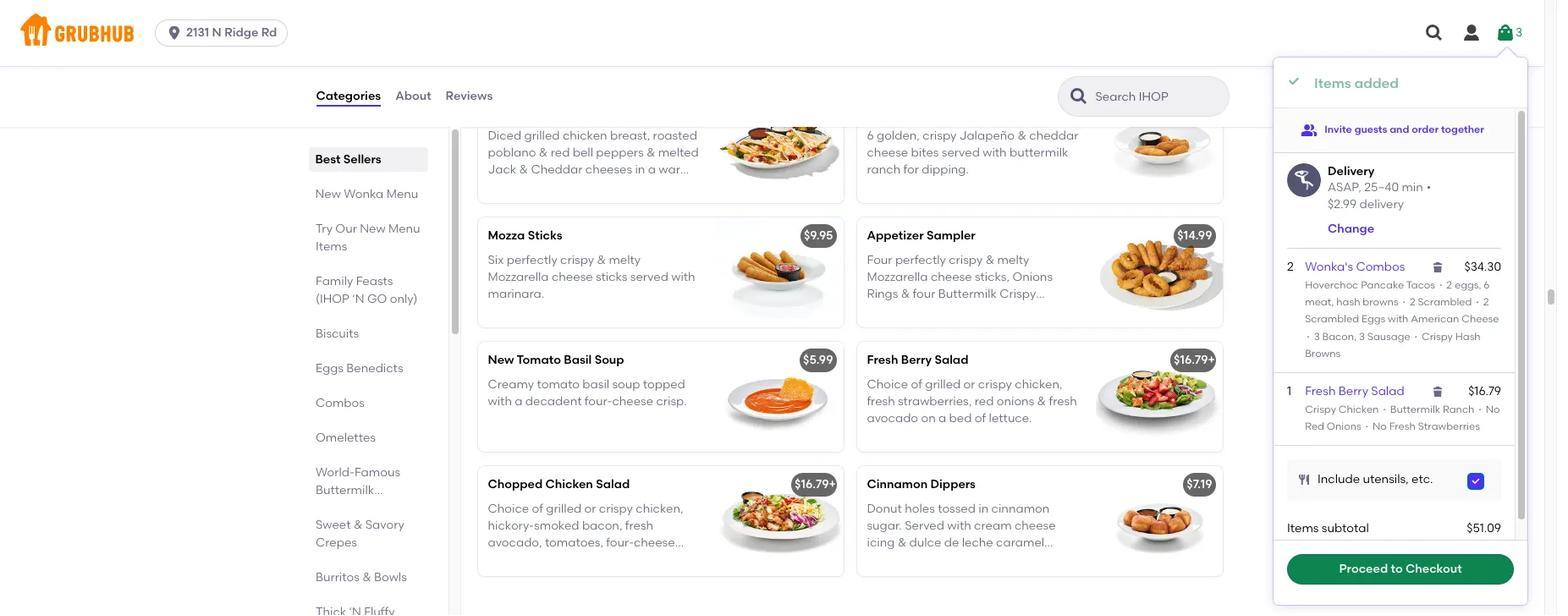Task type: describe. For each thing, give the bounding box(es) containing it.
chicken for chopped chicken salad
[[545, 478, 593, 492]]

crispy for hash
[[1422, 331, 1453, 342]]

sticks
[[528, 229, 562, 243]]

smoked
[[534, 519, 579, 533]]

proceed to checkout button
[[1287, 554, 1514, 585]]

peppers
[[596, 146, 644, 160]]

1 horizontal spatial fresh
[[867, 394, 895, 409]]

breast,
[[610, 128, 650, 143]]

& inside choice of grilled or crispy chicken, hickory-smoked bacon, fresh avocado, tomatoes, four-cheese blend & red onions on a bed of lettuce.
[[524, 553, 532, 567]]

∙ right browns
[[1401, 296, 1408, 308]]

appetizer sampler image
[[1096, 218, 1223, 328]]

0 vertical spatial menu
[[387, 187, 418, 201]]

& inside world-famous buttermilk pancakes sweet & savory crepes
[[353, 518, 362, 532]]

sticks
[[596, 270, 628, 284]]

a inside diced grilled chicken breast, roasted poblano & red bell peppers & melted jack & cheddar cheeses in a warm, grilled tortilla. served with salsa, pickled jalapenos and sour cream.
[[648, 163, 656, 177]]

$16.79 for choice of grilled or crispy chicken, hickory-smoked bacon, fresh avocado, tomatoes, four-cheese blend & red onions on a bed of lettuce.
[[795, 478, 829, 492]]

0 horizontal spatial 3
[[1314, 331, 1320, 342]]

melty
[[609, 253, 641, 267]]

combos tab
[[315, 394, 421, 412]]

try
[[315, 222, 332, 236]]

cheddar
[[1029, 128, 1079, 143]]

grilled inside choice of grilled or crispy chicken, hickory-smoked bacon, fresh avocado, tomatoes, four-cheese blend & red onions on a bed of lettuce.
[[546, 502, 582, 516]]

guests
[[1355, 123, 1387, 135]]

onions inside choice of grilled or crispy chicken, hickory-smoked bacon, fresh avocado, tomatoes, four-cheese blend & red onions on a bed of lettuce.
[[557, 553, 595, 567]]

2 horizontal spatial fresh
[[1049, 394, 1077, 409]]

items added tooltip
[[1274, 47, 1528, 605]]

sellers
[[343, 152, 381, 167]]

categories
[[316, 89, 381, 103]]

dipping.
[[922, 163, 969, 177]]

invite guests and order together button
[[1301, 115, 1484, 145]]

salad for choice of grilled or crispy chicken, hickory-smoked bacon, fresh avocado, tomatoes, four-cheese blend & red onions on a bed of lettuce.
[[596, 478, 630, 492]]

wonka's combos link
[[1305, 260, 1405, 275]]

people icon image
[[1301, 121, 1318, 138]]

combos inside items added tooltip
[[1356, 260, 1405, 275]]

choice for hickory-
[[488, 502, 529, 516]]

1 horizontal spatial scrambled
[[1418, 296, 1472, 308]]

cheese inside choice of grilled or crispy chicken, hickory-smoked bacon, fresh avocado, tomatoes, four-cheese blend & red onions on a bed of lettuce.
[[634, 536, 675, 550]]

eggs,
[[1455, 279, 1482, 291]]

with inside diced grilled chicken breast, roasted poblano & red bell peppers & melted jack & cheddar cheeses in a warm, grilled tortilla. served with salsa, pickled jalapenos and sour cream.
[[612, 180, 636, 194]]

0 vertical spatial cheese
[[926, 104, 970, 119]]

0 vertical spatial jalapeño
[[867, 104, 923, 119]]

appetizer sampler
[[867, 229, 976, 243]]

on inside choice of grilled or crispy chicken, hickory-smoked bacon, fresh avocado, tomatoes, four-cheese blend & red onions on a bed of lettuce.
[[598, 553, 612, 567]]

etc.
[[1412, 472, 1433, 487]]

sweet
[[315, 518, 350, 532]]

holes
[[905, 502, 935, 516]]

1 vertical spatial fresh
[[1305, 384, 1336, 399]]

min
[[1402, 180, 1423, 195]]

creamy tomato basil soup topped with a decadent four-cheese crisp.
[[488, 377, 687, 409]]

pancake
[[1361, 279, 1404, 291]]

crispy inside 6 golden, crispy jalapeño & cheddar cheese bites served with buttermilk ranch for dipping.
[[923, 128, 957, 143]]

pickled
[[488, 197, 530, 211]]

feasts
[[356, 274, 393, 289]]

famous
[[354, 465, 400, 480]]

chicken quesadilla image
[[716, 93, 843, 203]]

3 button
[[1495, 18, 1523, 48]]

2 eggs, 6 meat, hash browns
[[1305, 279, 1490, 308]]

asap,
[[1328, 180, 1362, 195]]

∙ down eggs,
[[1472, 296, 1483, 308]]

2131
[[186, 25, 209, 40]]

svg image for include utensils, etc.
[[1298, 473, 1311, 487]]

cream
[[974, 519, 1012, 533]]

fresh berry salad inside items added tooltip
[[1305, 384, 1405, 399]]

fresh inside choice of grilled or crispy chicken, hickory-smoked bacon, fresh avocado, tomatoes, four-cheese blend & red onions on a bed of lettuce.
[[625, 519, 653, 533]]

wonka's
[[1305, 260, 1353, 275]]

cinnamon dippers
[[867, 478, 976, 492]]

$8.39
[[1182, 104, 1212, 119]]

new tomato basil soup
[[488, 353, 624, 368]]

Search IHOP search field
[[1094, 89, 1223, 105]]

avocado
[[867, 412, 918, 426]]

best
[[315, 152, 341, 167]]

bed inside choice of grilled or crispy chicken, fresh strawberries, red onions & fresh avocado on a bed of lettuce.
[[949, 412, 972, 426]]

ranch
[[867, 163, 901, 177]]

a inside choice of grilled or crispy chicken, hickory-smoked bacon, fresh avocado, tomatoes, four-cheese blend & red onions on a bed of lettuce.
[[615, 553, 623, 567]]

salads
[[598, 54, 659, 75]]

grilled up pickled
[[488, 180, 523, 194]]

chicken quesadilla
[[488, 104, 601, 119]]

browns
[[1363, 296, 1399, 308]]

eggs inside tab
[[315, 361, 343, 376]]

avocado,
[[488, 536, 542, 550]]

+ for choice of grilled or crispy chicken, fresh strawberries, red onions & fresh avocado on a bed of lettuce.
[[1208, 353, 1215, 368]]

a inside choice of grilled or crispy chicken, fresh strawberries, red onions & fresh avocado on a bed of lettuce.
[[939, 412, 946, 426]]

bell
[[573, 146, 593, 160]]

family feasts (ihop 'n go only) tab
[[315, 273, 421, 308]]

3 inside 3 button
[[1516, 25, 1523, 40]]

∙ 3 bacon, 3 sausage
[[1305, 331, 1411, 342]]

cinnamon
[[992, 502, 1050, 516]]

grilled inside choice of grilled or crispy chicken, fresh strawberries, red onions & fresh avocado on a bed of lettuce.
[[925, 377, 961, 392]]

2131 n ridge rd
[[186, 25, 277, 40]]

try our new menu items
[[315, 222, 420, 254]]

american
[[1411, 313, 1459, 325]]

svg image inside 3 button
[[1495, 23, 1516, 43]]

cheese inside creamy tomato basil soup topped with a decadent four-cheese crisp.
[[612, 394, 653, 409]]

with inside six perfectly crispy & melty mozzarella cheese sticks served with marinara.
[[671, 270, 695, 284]]

go
[[367, 292, 387, 306]]

burritos & bowls tab
[[315, 569, 421, 587]]

invite
[[1325, 123, 1352, 135]]

jalapeño cheese bites
[[867, 104, 1001, 119]]

lettuce. inside choice of grilled or crispy chicken, fresh strawberries, red onions & fresh avocado on a bed of lettuce.
[[989, 412, 1032, 426]]

browns
[[1305, 348, 1341, 360]]

n
[[212, 25, 222, 40]]

∙ down american
[[1411, 331, 1422, 342]]

omelettes
[[315, 431, 375, 445]]

6 inside 6 golden, crispy jalapeño & cheddar cheese bites served with buttermilk ranch for dipping.
[[867, 128, 874, 143]]

∙ down fresh berry salad link
[[1382, 403, 1388, 415]]

fresh berry salad image
[[1096, 342, 1223, 452]]

jalapeño inside 6 golden, crispy jalapeño & cheddar cheese bites served with buttermilk ranch for dipping.
[[960, 128, 1015, 143]]

bacon,
[[582, 519, 623, 533]]

chopped chicken salad image
[[716, 467, 843, 577]]

1
[[1287, 384, 1292, 399]]

savory
[[365, 518, 404, 532]]

'n
[[352, 292, 364, 306]]

warm,
[[659, 163, 695, 177]]

ridge
[[224, 25, 258, 40]]

items for items added
[[1314, 75, 1351, 91]]

or for bacon,
[[585, 502, 596, 516]]

2 horizontal spatial svg image
[[1424, 23, 1445, 43]]

salad for choice of grilled or crispy chicken, fresh strawberries, red onions & fresh avocado on a bed of lettuce.
[[935, 353, 969, 368]]

served inside donut holes tossed in cinnamon sugar. served with cream cheese icing & dulce de leche caramel sauce.
[[905, 519, 945, 533]]

fresh berry salad link
[[1305, 384, 1405, 399]]

ranch
[[1443, 403, 1475, 415]]

try our new menu items tab
[[315, 220, 421, 256]]

cheese inside 6 golden, crispy jalapeño & cheddar cheese bites served with buttermilk ranch for dipping.
[[867, 146, 908, 160]]

cinnamon
[[867, 478, 928, 492]]

buttermilk inside world-famous buttermilk pancakes sweet & savory crepes
[[315, 483, 374, 498]]

served inside diced grilled chicken breast, roasted poblano & red bell peppers & melted jack & cheddar cheeses in a warm, grilled tortilla. served with salsa, pickled jalapenos and sour cream.
[[569, 180, 609, 194]]

bites
[[972, 104, 1001, 119]]

tortilla.
[[526, 180, 566, 194]]

mozza sticks
[[488, 229, 562, 243]]

1 horizontal spatial soup
[[595, 353, 624, 368]]

strawberries
[[1418, 420, 1480, 432]]

& inside choice of grilled or crispy chicken, fresh strawberries, red onions & fresh avocado on a bed of lettuce.
[[1037, 394, 1046, 409]]

tomato
[[537, 377, 580, 392]]

hash
[[1456, 331, 1481, 342]]

crispy inside choice of grilled or crispy chicken, hickory-smoked bacon, fresh avocado, tomatoes, four-cheese blend & red onions on a bed of lettuce.
[[599, 502, 633, 516]]

chicken, for fresh
[[636, 502, 683, 516]]

& inside 6 golden, crispy jalapeño & cheddar cheese bites served with buttermilk ranch for dipping.
[[1018, 128, 1027, 143]]

red inside diced grilled chicken breast, roasted poblano & red bell peppers & melted jack & cheddar cheeses in a warm, grilled tortilla. served with salsa, pickled jalapenos and sour cream.
[[551, 146, 570, 160]]

hoverchoc pancake tacos
[[1305, 279, 1435, 291]]

& inside six perfectly crispy & melty mozzarella cheese sticks served with marinara.
[[597, 253, 606, 267]]

decadent
[[525, 394, 582, 409]]

new inside "try our new menu items"
[[359, 222, 385, 236]]

meat,
[[1305, 296, 1334, 308]]

benedicts
[[346, 361, 403, 376]]

6 inside 2 eggs, 6 meat, hash browns
[[1484, 279, 1490, 291]]

soup
[[612, 377, 640, 392]]

cinnamon dippers image
[[1096, 467, 1223, 577]]

mozza
[[488, 229, 525, 243]]

chicken, for onions
[[1015, 377, 1063, 392]]

mozza sticks image
[[716, 218, 843, 328]]

+ for choice of grilled or crispy chicken, hickory-smoked bacon, fresh avocado, tomatoes, four-cheese blend & red onions on a bed of lettuce.
[[829, 478, 836, 492]]

$51.09
[[1467, 521, 1502, 536]]

about
[[395, 89, 431, 103]]

∙ up the strawberries
[[1475, 403, 1486, 415]]

& inside "tab"
[[362, 570, 371, 585]]

checkout
[[1406, 562, 1462, 576]]

buttermilk inside items added tooltip
[[1390, 403, 1441, 415]]

red inside choice of grilled or crispy chicken, hickory-smoked bacon, fresh avocado, tomatoes, four-cheese blend & red onions on a bed of lettuce.
[[535, 553, 554, 567]]

crispy inside choice of grilled or crispy chicken, fresh strawberries, red onions & fresh avocado on a bed of lettuce.
[[978, 377, 1012, 392]]

∙ right onions at the right of page
[[1364, 420, 1370, 432]]

$14.99
[[1178, 229, 1212, 243]]

bed inside choice of grilled or crispy chicken, hickory-smoked bacon, fresh avocado, tomatoes, four-cheese blend & red onions on a bed of lettuce.
[[626, 553, 649, 567]]

tacos
[[1407, 279, 1435, 291]]

jack
[[488, 163, 516, 177]]

with inside 2 scrambled eggs with american cheese
[[1388, 313, 1409, 325]]

bowls
[[374, 570, 407, 585]]

invite guests and order together
[[1325, 123, 1484, 135]]

2 for 2 scrambled eggs with american cheese
[[1483, 296, 1489, 308]]

omelettes tab
[[315, 429, 421, 447]]



Task type: vqa. For each thing, say whether or not it's contained in the screenshot.
the right Tropical
no



Task type: locate. For each thing, give the bounding box(es) containing it.
1 horizontal spatial chicken,
[[1015, 377, 1063, 392]]

2 inside 2 eggs, 6 meat, hash browns
[[1447, 279, 1452, 291]]

eggs down browns
[[1362, 313, 1386, 325]]

$16.79 + for choice of grilled or crispy chicken, hickory-smoked bacon, fresh avocado, tomatoes, four-cheese blend & red onions on a bed of lettuce.
[[795, 478, 836, 492]]

0 horizontal spatial or
[[585, 502, 596, 516]]

delivery asap, 25–40 min • $2.99 delivery
[[1328, 164, 1431, 212]]

leche
[[962, 536, 993, 550]]

sweet & savory crepes tab
[[315, 516, 421, 552]]

0 vertical spatial and
[[1390, 123, 1409, 135]]

2 inside 2 scrambled eggs with american cheese
[[1483, 296, 1489, 308]]

red
[[1305, 420, 1325, 432]]

1 vertical spatial or
[[585, 502, 596, 516]]

or up strawberries,
[[964, 377, 975, 392]]

1 horizontal spatial $16.79
[[1174, 353, 1208, 368]]

in inside donut holes tossed in cinnamon sugar. served with cream cheese icing & dulce de leche caramel sauce.
[[979, 502, 989, 516]]

berry
[[901, 353, 932, 368], [1339, 384, 1369, 399]]

0 vertical spatial $16.79 +
[[1174, 353, 1215, 368]]

four- inside creamy tomato basil soup topped with a decadent four-cheese crisp.
[[585, 394, 612, 409]]

crisp.
[[656, 394, 687, 409]]

0 vertical spatial on
[[921, 412, 936, 426]]

choice inside choice of grilled or crispy chicken, hickory-smoked bacon, fresh avocado, tomatoes, four-cheese blend & red onions on a bed of lettuce.
[[488, 502, 529, 516]]

grilled up strawberries,
[[925, 377, 961, 392]]

no
[[1486, 403, 1500, 415], [1373, 420, 1387, 432]]

menu down new wonka menu tab
[[388, 222, 420, 236]]

a inside creamy tomato basil soup topped with a decadent four-cheese crisp.
[[515, 394, 523, 409]]

and left sour
[[592, 197, 615, 211]]

crispy for chicken
[[1305, 403, 1336, 415]]

svg image
[[1462, 23, 1482, 43], [1495, 23, 1516, 43], [1287, 74, 1301, 88], [1432, 261, 1445, 275], [1432, 385, 1445, 399], [1471, 477, 1481, 487]]

2 for 2 eggs, 6 meat, hash browns
[[1447, 279, 1452, 291]]

salad up strawberries,
[[935, 353, 969, 368]]

buttermilk up pancakes
[[315, 483, 374, 498]]

change button
[[1328, 221, 1375, 238]]

0 vertical spatial served
[[942, 146, 980, 160]]

onions
[[1327, 420, 1362, 432]]

eggs inside 2 scrambled eggs with american cheese
[[1362, 313, 1386, 325]]

combos up pancake
[[1356, 260, 1405, 275]]

with down "bites" at the right of the page
[[983, 146, 1007, 160]]

with inside creamy tomato basil soup topped with a decadent four-cheese crisp.
[[488, 394, 512, 409]]

served inside 6 golden, crispy jalapeño & cheddar cheese bites served with buttermilk ranch for dipping.
[[942, 146, 980, 160]]

chicken,
[[1015, 377, 1063, 392], [636, 502, 683, 516]]

red down tomatoes,
[[535, 553, 554, 567]]

with inside 6 golden, crispy jalapeño & cheddar cheese bites served with buttermilk ranch for dipping.
[[983, 146, 1007, 160]]

a up salsa,
[[648, 163, 656, 177]]

choice of grilled or crispy chicken, fresh strawberries, red onions & fresh avocado on a bed of lettuce.
[[867, 377, 1077, 426]]

menu right wonka
[[387, 187, 418, 201]]

0 vertical spatial four-
[[585, 394, 612, 409]]

0 vertical spatial fresh berry salad
[[867, 353, 969, 368]]

1 vertical spatial lettuce.
[[488, 570, 531, 585]]

svg image for 2131 n ridge rd
[[166, 25, 183, 41]]

$34.30
[[1465, 260, 1502, 275]]

0 horizontal spatial fresh
[[867, 353, 898, 368]]

strawberries,
[[898, 394, 972, 409]]

items subtotal
[[1287, 521, 1369, 536]]

items left added
[[1314, 75, 1351, 91]]

grilled up smoked at the bottom left
[[546, 502, 582, 516]]

new
[[315, 187, 341, 201], [359, 222, 385, 236], [488, 353, 514, 368]]

scrambled inside 2 scrambled eggs with american cheese
[[1305, 313, 1359, 325]]

2 for 2
[[1287, 260, 1294, 275]]

2 left wonka's
[[1287, 260, 1294, 275]]

cheese down soup
[[612, 394, 653, 409]]

0 horizontal spatial berry
[[901, 353, 932, 368]]

0 vertical spatial combos
[[1356, 260, 1405, 275]]

added
[[1355, 75, 1399, 91]]

grilled
[[524, 128, 560, 143], [488, 180, 523, 194], [925, 377, 961, 392], [546, 502, 582, 516]]

creamy
[[488, 377, 534, 392]]

choice inside choice of grilled or crispy chicken, fresh strawberries, red onions & fresh avocado on a bed of lettuce.
[[867, 377, 908, 392]]

2 down the $34.30
[[1483, 296, 1489, 308]]

dulce
[[909, 536, 941, 550]]

onions right strawberries,
[[997, 394, 1034, 409]]

diced
[[488, 128, 522, 143]]

1 horizontal spatial bed
[[949, 412, 972, 426]]

four- inside choice of grilled or crispy chicken, hickory-smoked bacon, fresh avocado, tomatoes, four-cheese blend & red onions on a bed of lettuce.
[[606, 536, 634, 550]]

1 vertical spatial on
[[598, 553, 612, 567]]

1 horizontal spatial onions
[[997, 394, 1034, 409]]

served up dipping.
[[942, 146, 980, 160]]

0 horizontal spatial soup
[[531, 54, 576, 75]]

0 horizontal spatial $16.79 +
[[795, 478, 836, 492]]

∙
[[1435, 279, 1447, 291], [1401, 296, 1408, 308], [1472, 296, 1483, 308], [1305, 331, 1312, 342], [1411, 331, 1422, 342], [1382, 403, 1388, 415], [1475, 403, 1486, 415], [1364, 420, 1370, 432]]

menu inside "try our new menu items"
[[388, 222, 420, 236]]

choice up avocado
[[867, 377, 908, 392]]

to
[[1391, 562, 1403, 576]]

1 vertical spatial chicken,
[[636, 502, 683, 516]]

1 horizontal spatial chicken
[[545, 478, 593, 492]]

items for items subtotal
[[1287, 521, 1319, 536]]

berry up strawberries,
[[901, 353, 932, 368]]

berry up onions at the right of page
[[1339, 384, 1369, 399]]

0 horizontal spatial combos
[[315, 396, 364, 410]]

0 vertical spatial soup
[[531, 54, 576, 75]]

served
[[942, 146, 980, 160], [630, 270, 669, 284]]

0 vertical spatial chicken
[[488, 104, 536, 119]]

chicken up diced
[[488, 104, 536, 119]]

salad
[[935, 353, 969, 368], [1371, 384, 1405, 399], [596, 478, 630, 492]]

1 vertical spatial eggs
[[315, 361, 343, 376]]

chicken up smoked at the bottom left
[[545, 478, 593, 492]]

apps, soup & salads
[[474, 54, 659, 75]]

or inside choice of grilled or crispy chicken, fresh strawberries, red onions & fresh avocado on a bed of lettuce.
[[964, 377, 975, 392]]

soup up basil
[[595, 353, 624, 368]]

2 vertical spatial items
[[1287, 521, 1319, 536]]

served
[[569, 180, 609, 194], [905, 519, 945, 533]]

eggs down the biscuits
[[315, 361, 343, 376]]

chopped
[[488, 478, 543, 492]]

buttermilk up '∙ no fresh strawberries'
[[1390, 403, 1441, 415]]

1 horizontal spatial no
[[1486, 403, 1500, 415]]

$16.79 inside items added tooltip
[[1469, 384, 1502, 399]]

berry inside items added tooltip
[[1339, 384, 1369, 399]]

bed
[[949, 412, 972, 426], [626, 553, 649, 567]]

melted
[[658, 146, 699, 160]]

perfectly
[[507, 253, 558, 267]]

for
[[904, 163, 919, 177]]

1 horizontal spatial svg image
[[1298, 473, 1311, 487]]

served inside six perfectly crispy & melty mozzarella cheese sticks served with marinara.
[[630, 270, 669, 284]]

soup up chicken quesadilla
[[531, 54, 576, 75]]

0 vertical spatial no
[[1486, 403, 1500, 415]]

crispy down american
[[1422, 331, 1453, 342]]

hoverchoc
[[1305, 279, 1359, 291]]

cheese up ranch
[[867, 146, 908, 160]]

1 horizontal spatial served
[[905, 519, 945, 533]]

0 horizontal spatial scrambled
[[1305, 313, 1359, 325]]

chicken for crispy chicken ∙ buttermilk ranch
[[1339, 403, 1379, 415]]

1 vertical spatial and
[[592, 197, 615, 211]]

reviews button
[[445, 66, 494, 127]]

svg image inside 2131 n ridge rd button
[[166, 25, 183, 41]]

marinara.
[[488, 287, 544, 301]]

svg image left 2131
[[166, 25, 183, 41]]

or inside choice of grilled or crispy chicken, hickory-smoked bacon, fresh avocado, tomatoes, four-cheese blend & red onions on a bed of lettuce.
[[585, 502, 596, 516]]

choice of grilled or crispy chicken, hickory-smoked bacon, fresh avocado, tomatoes, four-cheese blend & red onions on a bed of lettuce.
[[488, 502, 683, 585]]

&
[[580, 54, 594, 75], [1018, 128, 1027, 143], [539, 146, 548, 160], [647, 146, 655, 160], [519, 163, 528, 177], [597, 253, 606, 267], [1037, 394, 1046, 409], [353, 518, 362, 532], [898, 536, 907, 550], [524, 553, 532, 567], [362, 570, 371, 585]]

no red onions
[[1305, 403, 1500, 432]]

new for new tomato basil soup
[[488, 353, 514, 368]]

1 vertical spatial served
[[905, 519, 945, 533]]

cheese inside six perfectly crispy & melty mozzarella cheese sticks served with marinara.
[[552, 270, 593, 284]]

or up bacon, at left
[[585, 502, 596, 516]]

topped
[[643, 377, 685, 392]]

0 horizontal spatial chicken
[[488, 104, 536, 119]]

svg image left include
[[1298, 473, 1311, 487]]

0 vertical spatial choice
[[867, 377, 908, 392]]

fresh berry salad up strawberries,
[[867, 353, 969, 368]]

onions inside choice of grilled or crispy chicken, fresh strawberries, red onions & fresh avocado on a bed of lettuce.
[[997, 394, 1034, 409]]

on down bacon, at left
[[598, 553, 612, 567]]

0 horizontal spatial served
[[569, 180, 609, 194]]

buttermilk
[[1010, 146, 1068, 160]]

a down strawberries,
[[939, 412, 946, 426]]

1 horizontal spatial fresh
[[1305, 384, 1336, 399]]

1 vertical spatial crispy
[[1305, 403, 1336, 415]]

salad inside items added tooltip
[[1371, 384, 1405, 399]]

0 vertical spatial 6
[[867, 128, 874, 143]]

caramel
[[996, 536, 1045, 550]]

0 vertical spatial items
[[1314, 75, 1351, 91]]

crispy inside the crispy hash browns
[[1422, 331, 1453, 342]]

de
[[944, 536, 959, 550]]

and left order
[[1390, 123, 1409, 135]]

0 vertical spatial bed
[[949, 412, 972, 426]]

chicken inside items added tooltip
[[1339, 403, 1379, 415]]

2 horizontal spatial fresh
[[1389, 420, 1416, 432]]

1 vertical spatial no
[[1373, 420, 1387, 432]]

grilled down chicken quesadilla
[[524, 128, 560, 143]]

best sellers tab
[[315, 151, 421, 168]]

red right strawberries,
[[975, 394, 994, 409]]

•
[[1427, 180, 1431, 195]]

$16.79 + for choice of grilled or crispy chicken, fresh strawberries, red onions & fresh avocado on a bed of lettuce.
[[1174, 353, 1215, 368]]

poblano
[[488, 146, 536, 160]]

crispy chicken ∙ buttermilk ranch
[[1305, 403, 1475, 415]]

cheese inside 2 scrambled eggs with american cheese
[[1462, 313, 1499, 325]]

items down try
[[315, 240, 347, 254]]

family feasts (ihop 'n go only)
[[315, 274, 417, 306]]

eggs benedicts tab
[[315, 360, 421, 377]]

1 vertical spatial menu
[[388, 222, 420, 236]]

crispy
[[1422, 331, 1453, 342], [1305, 403, 1336, 415]]

0 vertical spatial berry
[[901, 353, 932, 368]]

red inside choice of grilled or crispy chicken, fresh strawberries, red onions & fresh avocado on a bed of lettuce.
[[975, 394, 994, 409]]

served for bites
[[942, 146, 980, 160]]

0 horizontal spatial crispy
[[1305, 403, 1336, 415]]

1 horizontal spatial jalapeño
[[960, 128, 1015, 143]]

on down strawberries,
[[921, 412, 936, 426]]

crispy inside six perfectly crispy & melty mozzarella cheese sticks served with marinara.
[[560, 253, 594, 267]]

new for new wonka menu
[[315, 187, 341, 201]]

jalapeño down "bites" at the right of the page
[[960, 128, 1015, 143]]

a down bacon, at left
[[615, 553, 623, 567]]

dippers
[[931, 478, 976, 492]]

main navigation navigation
[[0, 0, 1545, 66]]

items inside "try our new menu items"
[[315, 240, 347, 254]]

0 horizontal spatial svg image
[[166, 25, 183, 41]]

four- down basil
[[585, 394, 612, 409]]

bites
[[911, 146, 939, 160]]

1 horizontal spatial new
[[359, 222, 385, 236]]

chopped chicken salad
[[488, 478, 630, 492]]

cheese inside donut holes tossed in cinnamon sugar. served with cream cheese icing & dulce de leche caramel sauce.
[[1015, 519, 1056, 533]]

with up sausage
[[1388, 313, 1409, 325]]

biscuits tab
[[315, 325, 421, 343]]

6 down the $34.30
[[1484, 279, 1490, 291]]

0 horizontal spatial eggs
[[315, 361, 343, 376]]

combos up omelettes
[[315, 396, 364, 410]]

2 vertical spatial red
[[535, 553, 554, 567]]

0 vertical spatial crispy
[[1422, 331, 1453, 342]]

cheese left sticks
[[552, 270, 593, 284]]

2 vertical spatial salad
[[596, 478, 630, 492]]

new down best
[[315, 187, 341, 201]]

0 horizontal spatial served
[[630, 270, 669, 284]]

together
[[1441, 123, 1484, 135]]

with down tossed
[[947, 519, 971, 533]]

2 horizontal spatial salad
[[1371, 384, 1405, 399]]

2 horizontal spatial 3
[[1516, 25, 1523, 40]]

new wonka menu tab
[[315, 185, 421, 203]]

new right the our
[[359, 222, 385, 236]]

1 horizontal spatial $16.79 +
[[1174, 353, 1215, 368]]

0 vertical spatial or
[[964, 377, 975, 392]]

cheddar
[[531, 163, 583, 177]]

no inside no red onions
[[1486, 403, 1500, 415]]

scrambled up american
[[1418, 296, 1472, 308]]

fresh berry salad
[[867, 353, 969, 368], [1305, 384, 1405, 399]]

2131 n ridge rd button
[[155, 19, 295, 47]]

1 vertical spatial jalapeño
[[960, 128, 1015, 143]]

combos inside combos tab
[[315, 396, 364, 410]]

burritos & bowls
[[315, 570, 407, 585]]

chicken, inside choice of grilled or crispy chicken, fresh strawberries, red onions & fresh avocado on a bed of lettuce.
[[1015, 377, 1063, 392]]

fresh right 1
[[1305, 384, 1336, 399]]

1 vertical spatial bed
[[626, 553, 649, 567]]

with down creamy
[[488, 394, 512, 409]]

search icon image
[[1069, 86, 1089, 107]]

0 horizontal spatial buttermilk
[[315, 483, 374, 498]]

in up salsa,
[[635, 163, 645, 177]]

scrambled up bacon,
[[1305, 313, 1359, 325]]

$16.79 +
[[1174, 353, 1215, 368], [795, 478, 836, 492]]

in up cream
[[979, 502, 989, 516]]

red up cheddar on the left of page
[[551, 146, 570, 160]]

1 vertical spatial +
[[829, 478, 836, 492]]

1 horizontal spatial +
[[1208, 353, 1215, 368]]

world-famous buttermilk pancakes tab
[[315, 464, 421, 515]]

0 vertical spatial new
[[315, 187, 341, 201]]

2 down tacos
[[1410, 296, 1416, 308]]

∙ up browns
[[1305, 331, 1312, 342]]

∙ up ∙ 2 scrambled
[[1435, 279, 1447, 291]]

in
[[635, 163, 645, 177], [979, 502, 989, 516]]

0 vertical spatial scrambled
[[1418, 296, 1472, 308]]

1 vertical spatial four-
[[606, 536, 634, 550]]

with up sour
[[612, 180, 636, 194]]

new up creamy
[[488, 353, 514, 368]]

& inside donut holes tossed in cinnamon sugar. served with cream cheese icing & dulce de leche caramel sauce.
[[898, 536, 907, 550]]

1 horizontal spatial or
[[964, 377, 975, 392]]

wonka's combos
[[1305, 260, 1405, 275]]

0 horizontal spatial cheese
[[926, 104, 970, 119]]

6 golden, crispy jalapeño & cheddar cheese bites served with buttermilk ranch for dipping.
[[867, 128, 1079, 177]]

2 horizontal spatial $16.79
[[1469, 384, 1502, 399]]

a
[[648, 163, 656, 177], [515, 394, 523, 409], [939, 412, 946, 426], [615, 553, 623, 567]]

0 horizontal spatial fresh
[[625, 519, 653, 533]]

$16.79
[[1174, 353, 1208, 368], [1469, 384, 1502, 399], [795, 478, 829, 492]]

0 horizontal spatial onions
[[557, 553, 595, 567]]

bacon,
[[1322, 331, 1357, 342]]

delivery icon image
[[1287, 163, 1321, 197]]

served down cheeses
[[569, 180, 609, 194]]

sauce.
[[867, 553, 905, 567]]

2 horizontal spatial new
[[488, 353, 514, 368]]

tab
[[315, 603, 421, 615]]

1 vertical spatial onions
[[557, 553, 595, 567]]

on
[[921, 412, 936, 426], [598, 553, 612, 567]]

1 vertical spatial cheese
[[1462, 313, 1499, 325]]

jalapeño up golden,
[[867, 104, 923, 119]]

with right sticks
[[671, 270, 695, 284]]

cheese left "bites" at the right of the page
[[926, 104, 970, 119]]

delivery
[[1328, 164, 1375, 178]]

a down creamy
[[515, 394, 523, 409]]

and inside diced grilled chicken breast, roasted poblano & red bell peppers & melted jack & cheddar cheeses in a warm, grilled tortilla. served with salsa, pickled jalapenos and sour cream.
[[592, 197, 615, 211]]

1 vertical spatial in
[[979, 502, 989, 516]]

world-famous buttermilk pancakes sweet & savory crepes
[[315, 465, 404, 550]]

salad up bacon, at left
[[596, 478, 630, 492]]

fresh berry salad up onions at the right of page
[[1305, 384, 1405, 399]]

svg image inside items added tooltip
[[1298, 473, 1311, 487]]

soup
[[531, 54, 576, 75], [595, 353, 624, 368]]

delivery
[[1360, 198, 1404, 212]]

6 left golden,
[[867, 128, 874, 143]]

2 left eggs,
[[1447, 279, 1452, 291]]

onions down tomatoes,
[[557, 553, 595, 567]]

served up dulce
[[905, 519, 945, 533]]

2 vertical spatial fresh
[[1389, 420, 1416, 432]]

svg image
[[1424, 23, 1445, 43], [166, 25, 183, 41], [1298, 473, 1311, 487]]

crispy up red
[[1305, 403, 1336, 415]]

four- down bacon, at left
[[606, 536, 634, 550]]

choice up hickory-
[[488, 502, 529, 516]]

jalapeño
[[867, 104, 923, 119], [960, 128, 1015, 143]]

0 vertical spatial red
[[551, 146, 570, 160]]

1 horizontal spatial and
[[1390, 123, 1409, 135]]

include
[[1318, 472, 1360, 487]]

cheese down cinnamon
[[1015, 519, 1056, 533]]

and inside "button"
[[1390, 123, 1409, 135]]

0 horizontal spatial fresh berry salad
[[867, 353, 969, 368]]

0 vertical spatial fresh
[[867, 353, 898, 368]]

0 horizontal spatial +
[[829, 478, 836, 492]]

rd
[[261, 25, 277, 40]]

chicken, inside choice of grilled or crispy chicken, hickory-smoked bacon, fresh avocado, tomatoes, four-cheese blend & red onions on a bed of lettuce.
[[636, 502, 683, 516]]

0 vertical spatial lettuce.
[[989, 412, 1032, 426]]

lettuce. inside choice of grilled or crispy chicken, hickory-smoked bacon, fresh avocado, tomatoes, four-cheese blend & red onions on a bed of lettuce.
[[488, 570, 531, 585]]

hash
[[1337, 296, 1361, 308]]

fresh up avocado
[[867, 353, 898, 368]]

wonka
[[344, 187, 384, 201]]

0 vertical spatial chicken,
[[1015, 377, 1063, 392]]

new tomato basil soup image
[[716, 342, 843, 452]]

cheese right tomatoes,
[[634, 536, 675, 550]]

or for red
[[964, 377, 975, 392]]

salad up crispy chicken ∙ buttermilk ranch
[[1371, 384, 1405, 399]]

salsa,
[[638, 180, 671, 194]]

proceed
[[1339, 562, 1388, 576]]

svg image left 3 button
[[1424, 23, 1445, 43]]

1 vertical spatial salad
[[1371, 384, 1405, 399]]

menu
[[387, 187, 418, 201], [388, 222, 420, 236]]

1 horizontal spatial buttermilk
[[1390, 403, 1441, 415]]

in inside diced grilled chicken breast, roasted poblano & red bell peppers & melted jack & cheddar cheeses in a warm, grilled tortilla. served with salsa, pickled jalapenos and sour cream.
[[635, 163, 645, 177]]

no down crispy chicken ∙ buttermilk ranch
[[1373, 420, 1387, 432]]

1 vertical spatial chicken
[[1339, 403, 1379, 415]]

or
[[964, 377, 975, 392], [585, 502, 596, 516]]

with inside donut holes tossed in cinnamon sugar. served with cream cheese icing & dulce de leche caramel sauce.
[[947, 519, 971, 533]]

1 vertical spatial red
[[975, 394, 994, 409]]

choice for fresh
[[867, 377, 908, 392]]

0 vertical spatial in
[[635, 163, 645, 177]]

fresh down crispy chicken ∙ buttermilk ranch
[[1389, 420, 1416, 432]]

tomatoes,
[[545, 536, 603, 550]]

$16.79 for choice of grilled or crispy chicken, fresh strawberries, red onions & fresh avocado on a bed of lettuce.
[[1174, 353, 1208, 368]]

jalapeño cheese bites image
[[1096, 93, 1223, 203]]

0 horizontal spatial and
[[592, 197, 615, 211]]

served for sticks
[[630, 270, 669, 284]]

cheese
[[926, 104, 970, 119], [1462, 313, 1499, 325]]

1 horizontal spatial in
[[979, 502, 989, 516]]

cheese up hash
[[1462, 313, 1499, 325]]

0 horizontal spatial new
[[315, 187, 341, 201]]

1 horizontal spatial 3
[[1359, 331, 1365, 342]]

chicken down fresh berry salad link
[[1339, 403, 1379, 415]]

served down melty
[[630, 270, 669, 284]]

no right ranch
[[1486, 403, 1500, 415]]

on inside choice of grilled or crispy chicken, fresh strawberries, red onions & fresh avocado on a bed of lettuce.
[[921, 412, 936, 426]]

1 vertical spatial items
[[315, 240, 347, 254]]

1 horizontal spatial 6
[[1484, 279, 1490, 291]]

items left subtotal
[[1287, 521, 1319, 536]]

1 horizontal spatial served
[[942, 146, 980, 160]]

our
[[335, 222, 357, 236]]

mozzarella
[[488, 270, 549, 284]]



